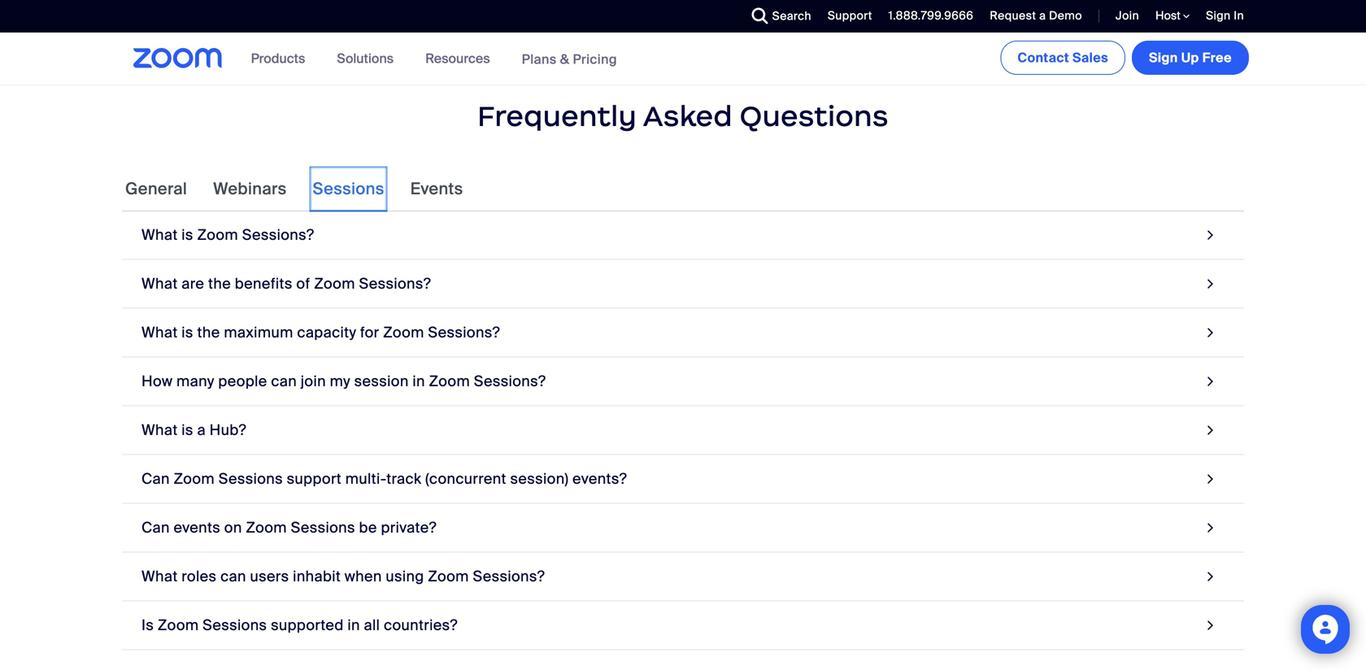 Task type: describe. For each thing, give the bounding box(es) containing it.
what is a hub? button
[[122, 406, 1245, 455]]

what for what is a hub?
[[142, 421, 178, 440]]

can zoom sessions support multi-track (concurrent session) events?
[[142, 470, 627, 488]]

tab list containing general
[[122, 166, 467, 212]]

meetings navigation
[[998, 33, 1253, 78]]

is for a
[[182, 421, 193, 440]]

pricing
[[573, 51, 617, 68]]

what are the benefits of zoom sessions? button
[[122, 260, 1245, 309]]

private?
[[381, 519, 437, 537]]

sessions tab
[[310, 166, 388, 212]]

what roles can users inhabit when using zoom sessions?
[[142, 567, 545, 586]]

products button
[[251, 33, 313, 85]]

solutions button
[[337, 33, 401, 85]]

join link left host
[[1104, 0, 1144, 33]]

webinars tab
[[210, 166, 290, 212]]

1.888.799.9666
[[889, 8, 974, 23]]

on
[[224, 519, 242, 537]]

what is the maximum capacity for zoom sessions?
[[142, 323, 500, 342]]

search button
[[740, 0, 816, 33]]

can inside dropdown button
[[221, 567, 246, 586]]

my
[[330, 372, 351, 391]]

sign for sign up free
[[1149, 49, 1178, 66]]

solutions
[[337, 50, 394, 67]]

supported
[[271, 616, 344, 635]]

zoom logo image
[[133, 48, 223, 68]]

can inside dropdown button
[[271, 372, 297, 391]]

using
[[386, 567, 424, 586]]

what is zoom sessions? button
[[122, 211, 1245, 260]]

contact sales link
[[1001, 41, 1126, 75]]

resources
[[426, 50, 490, 67]]

tab list containing what is zoom sessions?
[[122, 211, 1245, 650]]

sessions inside 'tab'
[[313, 178, 384, 199]]

banner containing contact sales
[[114, 33, 1253, 86]]

free
[[1203, 49, 1232, 66]]

in inside is zoom sessions supported in all countries? dropdown button
[[348, 616, 360, 635]]

right image for sessions?
[[1204, 273, 1219, 295]]

sign in
[[1206, 8, 1245, 23]]

be
[[359, 519, 377, 537]]

inhabit
[[293, 567, 341, 586]]

up
[[1182, 49, 1200, 66]]

sign up free button
[[1132, 41, 1249, 75]]

demo
[[1049, 8, 1083, 23]]

a inside dropdown button
[[197, 421, 206, 440]]

capacity
[[297, 323, 357, 342]]

of
[[296, 274, 310, 293]]

all
[[364, 616, 380, 635]]

webinars
[[213, 178, 287, 199]]

join
[[1116, 8, 1140, 23]]

can events on zoom sessions be private?
[[142, 519, 437, 537]]

users
[[250, 567, 289, 586]]

what for what roles can users inhabit when using zoom sessions?
[[142, 567, 178, 586]]

in
[[1234, 8, 1245, 23]]

track
[[387, 470, 422, 488]]

what for what is the maximum capacity for zoom sessions?
[[142, 323, 178, 342]]

join link up meetings navigation
[[1116, 8, 1140, 23]]

events
[[410, 178, 463, 199]]

join
[[301, 372, 326, 391]]

sign up free
[[1149, 49, 1232, 66]]

is
[[142, 616, 154, 635]]

is for zoom
[[182, 226, 193, 244]]

for
[[360, 323, 379, 342]]

&
[[560, 51, 570, 68]]

events
[[174, 519, 221, 537]]

how many people can join my session in zoom sessions? button
[[122, 357, 1245, 406]]

can for can events on zoom sessions be private?
[[142, 519, 170, 537]]

many
[[177, 372, 215, 391]]

plans & pricing
[[522, 51, 617, 68]]



Task type: vqa. For each thing, say whether or not it's contained in the screenshot.
second is
yes



Task type: locate. For each thing, give the bounding box(es) containing it.
1 vertical spatial sign
[[1149, 49, 1178, 66]]

what inside dropdown button
[[142, 274, 178, 293]]

the for are
[[208, 274, 231, 293]]

benefits
[[235, 274, 293, 293]]

1 horizontal spatial a
[[1040, 8, 1046, 23]]

0 vertical spatial sign
[[1206, 8, 1231, 23]]

can zoom sessions support multi-track (concurrent session) events? button
[[122, 455, 1245, 504]]

can
[[142, 470, 170, 488], [142, 519, 170, 537]]

8 right image from the top
[[1204, 614, 1219, 636]]

0 horizontal spatial in
[[348, 616, 360, 635]]

right image for using
[[1204, 566, 1219, 588]]

in left "all" at bottom
[[348, 616, 360, 635]]

5 what from the top
[[142, 567, 178, 586]]

request a demo
[[990, 8, 1083, 23]]

maximum
[[224, 323, 293, 342]]

contact sales
[[1018, 49, 1109, 66]]

can
[[271, 372, 297, 391], [221, 567, 246, 586]]

when
[[345, 567, 382, 586]]

frequently
[[478, 98, 637, 134]]

3 right image from the top
[[1204, 322, 1219, 344]]

sessions? inside dropdown button
[[474, 372, 546, 391]]

0 vertical spatial a
[[1040, 8, 1046, 23]]

0 vertical spatial in
[[413, 372, 425, 391]]

2 vertical spatial is
[[182, 421, 193, 440]]

multi-
[[345, 470, 387, 488]]

can left join
[[271, 372, 297, 391]]

2 tab list from the top
[[122, 211, 1245, 650]]

1 what from the top
[[142, 226, 178, 244]]

0 vertical spatial is
[[182, 226, 193, 244]]

sign in link
[[1194, 0, 1253, 33], [1206, 8, 1245, 23]]

roles
[[182, 567, 217, 586]]

what roles can users inhabit when using zoom sessions? button
[[122, 553, 1245, 601]]

a left hub? at bottom
[[197, 421, 206, 440]]

(concurrent
[[426, 470, 507, 488]]

plans
[[522, 51, 557, 68]]

right image for countries?
[[1204, 614, 1219, 636]]

plans & pricing link
[[522, 51, 617, 68], [522, 51, 617, 68]]

questions
[[740, 98, 889, 134]]

sessions
[[313, 178, 384, 199], [219, 470, 283, 488], [291, 519, 355, 537], [203, 616, 267, 635]]

0 horizontal spatial can
[[221, 567, 246, 586]]

can for can zoom sessions support multi-track (concurrent session) events?
[[142, 470, 170, 488]]

can right roles
[[221, 567, 246, 586]]

general tab
[[122, 166, 191, 212]]

what
[[142, 226, 178, 244], [142, 274, 178, 293], [142, 323, 178, 342], [142, 421, 178, 440], [142, 567, 178, 586]]

host
[[1156, 8, 1184, 23]]

general
[[125, 178, 187, 199]]

a left demo
[[1040, 8, 1046, 23]]

tab list
[[122, 166, 467, 212], [122, 211, 1245, 650]]

contact
[[1018, 49, 1070, 66]]

right image inside is zoom sessions supported in all countries? dropdown button
[[1204, 614, 1219, 636]]

2 can from the top
[[142, 519, 170, 537]]

zoom inside can events on zoom sessions be private? dropdown button
[[246, 519, 287, 537]]

1 horizontal spatial can
[[271, 372, 297, 391]]

4 right image from the top
[[1204, 370, 1219, 392]]

5 right image from the top
[[1204, 419, 1219, 441]]

sign for sign in
[[1206, 8, 1231, 23]]

sessions?
[[242, 226, 314, 244], [359, 274, 431, 293], [428, 323, 500, 342], [474, 372, 546, 391], [473, 567, 545, 586]]

3 is from the top
[[182, 421, 193, 440]]

in right session
[[413, 372, 425, 391]]

request
[[990, 8, 1037, 23]]

zoom inside what is zoom sessions? dropdown button
[[197, 226, 238, 244]]

asked
[[643, 98, 733, 134]]

zoom right for
[[383, 323, 424, 342]]

right image inside what roles can users inhabit when using zoom sessions? dropdown button
[[1204, 566, 1219, 588]]

support
[[828, 8, 873, 23]]

1 vertical spatial the
[[197, 323, 220, 342]]

hub?
[[210, 421, 246, 440]]

products
[[251, 50, 305, 67]]

zoom right the of
[[314, 274, 355, 293]]

what for what is zoom sessions?
[[142, 226, 178, 244]]

can inside dropdown button
[[142, 519, 170, 537]]

session)
[[510, 470, 569, 488]]

zoom inside what are the benefits of zoom sessions? dropdown button
[[314, 274, 355, 293]]

host button
[[1156, 8, 1190, 24]]

session
[[354, 372, 409, 391]]

sign left in
[[1206, 8, 1231, 23]]

the inside dropdown button
[[208, 274, 231, 293]]

right image inside what is a hub? dropdown button
[[1204, 419, 1219, 441]]

4 what from the top
[[142, 421, 178, 440]]

what are the benefits of zoom sessions?
[[142, 274, 431, 293]]

is inside dropdown button
[[182, 421, 193, 440]]

can down what is a hub?
[[142, 470, 170, 488]]

what up how at the left
[[142, 323, 178, 342]]

events?
[[573, 470, 627, 488]]

right image for zoom
[[1204, 322, 1219, 344]]

1 is from the top
[[182, 226, 193, 244]]

6 right image from the top
[[1204, 517, 1219, 539]]

the inside dropdown button
[[197, 323, 220, 342]]

0 vertical spatial can
[[142, 470, 170, 488]]

7 right image from the top
[[1204, 566, 1219, 588]]

what inside dropdown button
[[142, 421, 178, 440]]

1 vertical spatial in
[[348, 616, 360, 635]]

the right are
[[208, 274, 231, 293]]

events tab
[[407, 166, 467, 212]]

right image for session
[[1204, 370, 1219, 392]]

is zoom sessions supported in all countries? button
[[122, 601, 1245, 650]]

the left maximum
[[197, 323, 220, 342]]

zoom right session
[[429, 372, 470, 391]]

right image inside what is zoom sessions? dropdown button
[[1204, 224, 1219, 246]]

0 vertical spatial can
[[271, 372, 297, 391]]

zoom down what is a hub?
[[174, 470, 215, 488]]

can events on zoom sessions be private? button
[[122, 504, 1245, 553]]

banner
[[114, 33, 1253, 86]]

right image
[[1204, 224, 1219, 246], [1204, 273, 1219, 295], [1204, 322, 1219, 344], [1204, 370, 1219, 392], [1204, 419, 1219, 441], [1204, 517, 1219, 539], [1204, 566, 1219, 588], [1204, 614, 1219, 636]]

zoom inside is zoom sessions supported in all countries? dropdown button
[[158, 616, 199, 635]]

zoom
[[197, 226, 238, 244], [314, 274, 355, 293], [383, 323, 424, 342], [429, 372, 470, 391], [174, 470, 215, 488], [246, 519, 287, 537], [428, 567, 469, 586], [158, 616, 199, 635]]

the for is
[[197, 323, 220, 342]]

zoom up are
[[197, 226, 238, 244]]

what for what are the benefits of zoom sessions?
[[142, 274, 178, 293]]

3 what from the top
[[142, 323, 178, 342]]

sign left the up
[[1149, 49, 1178, 66]]

countries?
[[384, 616, 458, 635]]

1 can from the top
[[142, 470, 170, 488]]

zoom inside can zoom sessions support multi-track (concurrent session) events? dropdown button
[[174, 470, 215, 488]]

zoom right using
[[428, 567, 469, 586]]

sign
[[1206, 8, 1231, 23], [1149, 49, 1178, 66]]

sessions? inside dropdown button
[[359, 274, 431, 293]]

how many people can join my session in zoom sessions?
[[142, 372, 546, 391]]

1 vertical spatial a
[[197, 421, 206, 440]]

1 vertical spatial can
[[142, 519, 170, 537]]

in inside how many people can join my session in zoom sessions? dropdown button
[[413, 372, 425, 391]]

right image inside can events on zoom sessions be private? dropdown button
[[1204, 517, 1219, 539]]

right image for private?
[[1204, 517, 1219, 539]]

support link
[[816, 0, 877, 33], [828, 8, 873, 23]]

what down general tab
[[142, 226, 178, 244]]

what down how at the left
[[142, 421, 178, 440]]

zoom right is
[[158, 616, 199, 635]]

join link
[[1104, 0, 1144, 33], [1116, 8, 1140, 23]]

sign inside button
[[1149, 49, 1178, 66]]

0 vertical spatial the
[[208, 274, 231, 293]]

what left roles
[[142, 567, 178, 586]]

zoom inside how many people can join my session in zoom sessions? dropdown button
[[429, 372, 470, 391]]

1 horizontal spatial sign
[[1206, 8, 1231, 23]]

can left events
[[142, 519, 170, 537]]

is down are
[[182, 323, 193, 342]]

what is zoom sessions?
[[142, 226, 314, 244]]

sales
[[1073, 49, 1109, 66]]

right image
[[1204, 468, 1219, 490]]

frequently asked questions
[[478, 98, 889, 134]]

zoom right on
[[246, 519, 287, 537]]

right image inside what are the benefits of zoom sessions? dropdown button
[[1204, 273, 1219, 295]]

sessions inside dropdown button
[[219, 470, 283, 488]]

is zoom sessions supported in all countries?
[[142, 616, 458, 635]]

what left are
[[142, 274, 178, 293]]

1 right image from the top
[[1204, 224, 1219, 246]]

resources button
[[426, 33, 498, 85]]

right image inside what is the maximum capacity for zoom sessions? dropdown button
[[1204, 322, 1219, 344]]

2 what from the top
[[142, 274, 178, 293]]

how
[[142, 372, 173, 391]]

1 vertical spatial can
[[221, 567, 246, 586]]

0 horizontal spatial sign
[[1149, 49, 1178, 66]]

1 tab list from the top
[[122, 166, 467, 212]]

0 horizontal spatial a
[[197, 421, 206, 440]]

1 vertical spatial is
[[182, 323, 193, 342]]

zoom inside what is the maximum capacity for zoom sessions? dropdown button
[[383, 323, 424, 342]]

people
[[218, 372, 267, 391]]

2 is from the top
[[182, 323, 193, 342]]

1 horizontal spatial in
[[413, 372, 425, 391]]

is left hub? at bottom
[[182, 421, 193, 440]]

right image inside how many people can join my session in zoom sessions? dropdown button
[[1204, 370, 1219, 392]]

can inside dropdown button
[[142, 470, 170, 488]]

2 right image from the top
[[1204, 273, 1219, 295]]

what is a hub?
[[142, 421, 246, 440]]

is up are
[[182, 226, 193, 244]]

in
[[413, 372, 425, 391], [348, 616, 360, 635]]

are
[[182, 274, 204, 293]]

a
[[1040, 8, 1046, 23], [197, 421, 206, 440]]

what is the maximum capacity for zoom sessions? button
[[122, 309, 1245, 357]]

support
[[287, 470, 342, 488]]

product information navigation
[[239, 33, 630, 86]]

1.888.799.9666 button
[[877, 0, 978, 33], [889, 8, 974, 23]]

zoom inside what roles can users inhabit when using zoom sessions? dropdown button
[[428, 567, 469, 586]]

search
[[772, 9, 812, 24]]

is for the
[[182, 323, 193, 342]]



